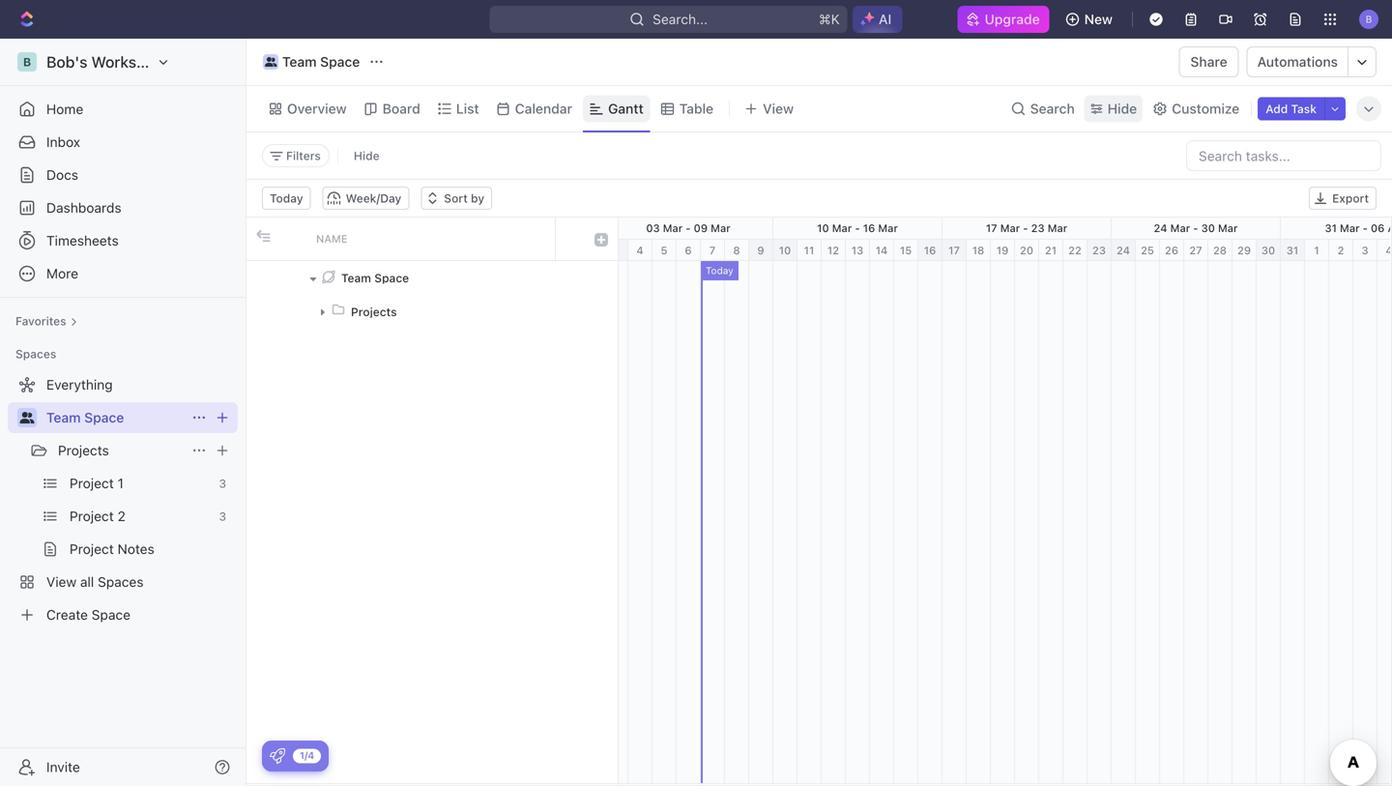 Task type: describe. For each thing, give the bounding box(es) containing it.
share
[[1191, 54, 1228, 70]]

timesheets link
[[8, 225, 238, 256]]

8 mar from the left
[[1219, 222, 1238, 235]]

user group image inside tree
[[20, 412, 34, 424]]

31 mar - 06 apr element
[[1282, 218, 1393, 239]]

gantt link
[[604, 95, 644, 122]]

today inside button
[[270, 191, 303, 205]]

1 horizontal spatial 16
[[924, 244, 937, 257]]

project for project 2
[[70, 508, 114, 524]]

board
[[383, 101, 420, 117]]

20
[[1020, 244, 1034, 257]]

create space
[[46, 607, 131, 623]]

view button
[[738, 86, 901, 132]]

docs
[[46, 167, 78, 183]]

1 horizontal spatial 1
[[1315, 244, 1320, 257]]

18 element
[[967, 240, 991, 261]]

24 mar - 30 mar element
[[1112, 218, 1282, 239]]

team space cell
[[305, 261, 556, 295]]

31 for 31
[[1287, 244, 1299, 257]]

24 for 24 mar - 30 mar
[[1154, 222, 1168, 235]]

0 vertical spatial team space
[[282, 54, 360, 70]]

by
[[471, 191, 485, 205]]

inbox
[[46, 134, 80, 150]]

sidebar navigation
[[0, 39, 250, 786]]

17 for 17
[[949, 244, 960, 257]]

22
[[1069, 244, 1082, 257]]

projects inside tree
[[58, 442, 109, 458]]

0 vertical spatial 2
[[1338, 244, 1345, 257]]

a
[[1388, 222, 1393, 235]]

table link
[[676, 95, 714, 122]]

28 element
[[1209, 240, 1233, 261]]

task
[[1292, 102, 1317, 116]]

project notes link
[[70, 534, 234, 565]]

17 mar - 23 mar element
[[943, 218, 1112, 239]]

name
[[316, 233, 348, 245]]

search
[[1031, 101, 1075, 117]]

23 inside 'element'
[[1032, 222, 1045, 235]]

15
[[900, 244, 912, 257]]

 image for first column header from left
[[257, 229, 270, 243]]

31 for 31 mar - 06 a 3
[[1325, 222, 1338, 235]]

9
[[758, 244, 765, 257]]

14
[[876, 244, 888, 257]]

10 for 10
[[779, 244, 791, 257]]

notes
[[118, 541, 155, 557]]

19 element
[[991, 240, 1016, 261]]

13 element
[[846, 240, 870, 261]]

gantt
[[608, 101, 644, 117]]

31 element
[[1282, 240, 1306, 261]]

automations
[[1258, 54, 1339, 70]]

more
[[46, 265, 78, 281]]

16 element
[[919, 240, 943, 261]]

list
[[456, 101, 479, 117]]

0 vertical spatial team space link
[[258, 50, 365, 74]]

view for view all spaces
[[46, 574, 77, 590]]

board link
[[379, 95, 420, 122]]

1 horizontal spatial today
[[706, 265, 734, 276]]

25
[[1141, 244, 1155, 257]]

project notes
[[70, 541, 155, 557]]

31 mar - 06 a 3
[[613, 222, 1393, 257]]

b inside navigation
[[23, 55, 31, 69]]

25 element
[[1136, 240, 1161, 261]]

8
[[733, 244, 741, 257]]

add task
[[1266, 102, 1317, 116]]

ai button
[[853, 6, 903, 33]]

view all spaces
[[46, 574, 144, 590]]

sort by button
[[421, 187, 492, 210]]

table
[[680, 101, 714, 117]]

automations button
[[1248, 47, 1348, 76]]

ai
[[879, 11, 892, 27]]

- for 30
[[1194, 222, 1199, 235]]

0 vertical spatial team
[[282, 54, 317, 70]]

onboarding checklist button image
[[270, 749, 285, 764]]

project for project notes
[[70, 541, 114, 557]]

23 element
[[1088, 240, 1112, 261]]

b inside dropdown button
[[1366, 13, 1373, 24]]

24 for 24
[[1117, 244, 1131, 257]]

17 for 17 mar - 23 mar
[[986, 222, 998, 235]]

sort
[[444, 191, 468, 205]]

space down view all spaces link
[[92, 607, 131, 623]]

hide button
[[1085, 95, 1143, 122]]

view button
[[738, 95, 801, 122]]

11
[[804, 244, 815, 257]]

projects cell
[[305, 295, 556, 329]]

name row
[[247, 218, 618, 261]]

sort by button
[[421, 187, 492, 210]]

5
[[661, 244, 668, 257]]

customize button
[[1147, 95, 1246, 122]]

21 element
[[1040, 240, 1064, 261]]

- for 06
[[1363, 222, 1368, 235]]

onboarding checklist button element
[[270, 749, 285, 764]]

dashboards
[[46, 200, 121, 216]]

mar inside 31 mar - 06 a 3
[[1340, 222, 1360, 235]]

calendar
[[515, 101, 573, 117]]

everything link
[[8, 369, 234, 400]]

favorites
[[15, 314, 66, 328]]

week/day
[[346, 191, 402, 205]]

1 vertical spatial 30
[[1262, 244, 1276, 257]]

1 column header from the left
[[247, 218, 276, 260]]

0 vertical spatial spaces
[[15, 347, 56, 361]]

filters button
[[262, 144, 330, 167]]

18
[[973, 244, 985, 257]]

28
[[1214, 244, 1227, 257]]

bob's
[[46, 53, 87, 71]]

12
[[828, 244, 840, 257]]

add
[[1266, 102, 1288, 116]]

3 up project notes link
[[219, 510, 226, 523]]

3 column header from the left
[[556, 218, 585, 260]]

4 column header from the left
[[585, 218, 618, 260]]

new button
[[1058, 4, 1125, 35]]

new
[[1085, 11, 1113, 27]]

27
[[1190, 244, 1203, 257]]

5 mar from the left
[[1001, 222, 1021, 235]]

project 2
[[70, 508, 126, 524]]

17 mar - 23 mar
[[986, 222, 1068, 235]]

1 horizontal spatial user group image
[[265, 57, 277, 67]]

upgrade link
[[958, 6, 1050, 33]]

projects inside cell
[[351, 305, 397, 319]]

10 mar - 16 mar
[[817, 222, 898, 235]]

more button
[[8, 258, 238, 289]]

29 element
[[1233, 240, 1257, 261]]

Search tasks... text field
[[1188, 141, 1381, 170]]

invite
[[46, 759, 80, 775]]

all
[[80, 574, 94, 590]]



Task type: locate. For each thing, give the bounding box(es) containing it.
filters
[[286, 149, 321, 162]]

6
[[685, 244, 692, 257]]

- left 06
[[1363, 222, 1368, 235]]

1 vertical spatial 1
[[118, 475, 124, 491]]

search button
[[1006, 95, 1081, 122]]

1 mar from the left
[[663, 222, 683, 235]]

⌘k
[[819, 11, 840, 27]]

1 vertical spatial 16
[[924, 244, 937, 257]]

31 right 30 element
[[1287, 244, 1299, 257]]

team space link up overview
[[258, 50, 365, 74]]

2 horizontal spatial team
[[341, 271, 371, 285]]

- inside 'element'
[[1024, 222, 1029, 235]]

1/4
[[300, 750, 314, 761]]

1 vertical spatial user group image
[[20, 412, 34, 424]]

tree
[[8, 369, 238, 631]]

mar
[[663, 222, 683, 235], [711, 222, 731, 235], [832, 222, 852, 235], [879, 222, 898, 235], [1001, 222, 1021, 235], [1048, 222, 1068, 235], [1171, 222, 1191, 235], [1219, 222, 1238, 235], [1340, 222, 1360, 235]]

1 - from the left
[[686, 222, 691, 235]]

view right table
[[763, 101, 794, 117]]

mar up the '28' element
[[1219, 222, 1238, 235]]

1 horizontal spatial projects
[[351, 305, 397, 319]]

team space down name
[[341, 271, 409, 285]]

project for project 1
[[70, 475, 114, 491]]

today
[[270, 191, 303, 205], [706, 265, 734, 276]]

search...
[[653, 11, 708, 27]]

hide right the "search"
[[1108, 101, 1138, 117]]

space up overview
[[320, 54, 360, 70]]

24 up 26
[[1154, 222, 1168, 235]]

calendar link
[[511, 95, 573, 122]]

0 horizontal spatial  image
[[257, 229, 270, 243]]

27 element
[[1185, 240, 1209, 261]]

mar up 12 element
[[832, 222, 852, 235]]

17 up 19
[[986, 222, 998, 235]]

16 up 13 'element'
[[863, 222, 876, 235]]

1 horizontal spatial 24
[[1154, 222, 1168, 235]]

home
[[46, 101, 83, 117]]

docs link
[[8, 160, 238, 191]]

23 up "20" "element"
[[1032, 222, 1045, 235]]

0 vertical spatial 30
[[1202, 222, 1216, 235]]

3 left 4 element
[[1362, 244, 1369, 257]]

30 element
[[1257, 240, 1282, 261]]

0 vertical spatial 1
[[1315, 244, 1320, 257]]

favorites button
[[8, 309, 86, 333]]

dashboards link
[[8, 192, 238, 223]]

17
[[986, 222, 998, 235], [949, 244, 960, 257]]

team
[[282, 54, 317, 70], [341, 271, 371, 285], [46, 410, 81, 426]]

11 element
[[798, 240, 822, 261]]

2 - from the left
[[855, 222, 860, 235]]

view inside button
[[763, 101, 794, 117]]

team space link down 'everything' link
[[46, 402, 184, 433]]

mar right 03
[[663, 222, 683, 235]]

7 mar from the left
[[1171, 222, 1191, 235]]

0 horizontal spatial 10
[[779, 244, 791, 257]]

mar up 26 element
[[1171, 222, 1191, 235]]

 image for 4th column header from the left
[[595, 233, 608, 247]]

17 inside 'element'
[[986, 222, 998, 235]]

team inside cell
[[341, 271, 371, 285]]

space inside cell
[[375, 271, 409, 285]]

0 vertical spatial today
[[270, 191, 303, 205]]

project 1 link
[[70, 468, 211, 499]]

3 mar from the left
[[832, 222, 852, 235]]

projects down team space cell
[[351, 305, 397, 319]]

1 vertical spatial team space
[[341, 271, 409, 285]]

1 project from the top
[[70, 475, 114, 491]]

 image
[[257, 229, 270, 243], [595, 233, 608, 247]]

 image down today button
[[257, 229, 270, 243]]

export button
[[1310, 187, 1377, 210]]

1 vertical spatial 2
[[118, 508, 126, 524]]

24 element
[[1112, 240, 1136, 261]]

projects - 0.00% row
[[247, 295, 618, 329]]

overview
[[287, 101, 347, 117]]

12 element
[[822, 240, 846, 261]]

timesheets
[[46, 233, 119, 249]]

0 horizontal spatial user group image
[[20, 412, 34, 424]]

0 vertical spatial hide
[[1108, 101, 1138, 117]]

overview link
[[283, 95, 347, 122]]

create
[[46, 607, 88, 623]]

2 project from the top
[[70, 508, 114, 524]]

projects up project 1
[[58, 442, 109, 458]]

1 vertical spatial spaces
[[98, 574, 144, 590]]

bob's workspace, , element
[[17, 52, 37, 72]]

15 element
[[895, 240, 919, 261]]

project 2 link
[[70, 501, 211, 532]]

30 up 27 element
[[1202, 222, 1216, 235]]

0 horizontal spatial 16
[[863, 222, 876, 235]]

3 - from the left
[[1024, 222, 1029, 235]]

0 horizontal spatial 23
[[1032, 222, 1045, 235]]

- for 23
[[1024, 222, 1029, 235]]

column header
[[247, 218, 276, 260], [276, 218, 305, 260], [556, 218, 585, 260], [585, 218, 618, 260]]

team space up overview
[[282, 54, 360, 70]]

2
[[1338, 244, 1345, 257], [118, 508, 126, 524]]

10 mar - 16 mar element
[[774, 218, 943, 239]]

0 horizontal spatial 24
[[1117, 244, 1131, 257]]

- up 27 in the right top of the page
[[1194, 222, 1199, 235]]

row group
[[247, 261, 618, 783]]

user group image
[[265, 57, 277, 67], [20, 412, 34, 424]]

hide button
[[346, 144, 387, 167]]

03 mar - 09 mar
[[646, 222, 731, 235]]

1 vertical spatial 17
[[949, 244, 960, 257]]

1 vertical spatial hide
[[354, 149, 380, 162]]

- left 09
[[686, 222, 691, 235]]

1 vertical spatial today
[[706, 265, 734, 276]]

24 mar - 30 mar
[[1154, 222, 1238, 235]]

spaces inside view all spaces link
[[98, 574, 144, 590]]

mar up 14 element
[[879, 222, 898, 235]]

0 horizontal spatial view
[[46, 574, 77, 590]]

06
[[1371, 222, 1385, 235]]

- inside 31 mar - 06 a 3
[[1363, 222, 1368, 235]]

5 - from the left
[[1363, 222, 1368, 235]]

1 horizontal spatial spaces
[[98, 574, 144, 590]]

view for view
[[763, 101, 794, 117]]

22 element
[[1064, 240, 1088, 261]]

row group containing team space
[[247, 261, 618, 783]]

team down name
[[341, 271, 371, 285]]

tree grid
[[247, 218, 618, 783]]

1 horizontal spatial 31
[[1325, 222, 1338, 235]]

0 vertical spatial projects
[[351, 305, 397, 319]]

4
[[637, 244, 644, 257]]

- for 09
[[686, 222, 691, 235]]

26
[[1165, 244, 1179, 257]]

2 vertical spatial team space
[[46, 410, 124, 426]]

24
[[1154, 222, 1168, 235], [1117, 244, 1131, 257]]

4 element
[[1378, 240, 1393, 261]]

1 horizontal spatial 23
[[1093, 244, 1106, 257]]

share button
[[1179, 46, 1240, 77]]

tree containing everything
[[8, 369, 238, 631]]

mar right 09
[[711, 222, 731, 235]]

2 down 31 mar - 06 apr 'element'
[[1338, 244, 1345, 257]]

1 horizontal spatial b
[[1366, 13, 1373, 24]]

1 vertical spatial 24
[[1117, 244, 1131, 257]]

sort by
[[444, 191, 485, 205]]

16 right 15 element
[[924, 244, 937, 257]]

hide inside hide dropdown button
[[1108, 101, 1138, 117]]

10 left 11
[[779, 244, 791, 257]]

4 mar from the left
[[879, 222, 898, 235]]

0 horizontal spatial 17
[[949, 244, 960, 257]]

3 right "project 1" link
[[219, 477, 226, 490]]

19
[[997, 244, 1009, 257]]

0 vertical spatial 16
[[863, 222, 876, 235]]

4 - from the left
[[1194, 222, 1199, 235]]

space down 'everything' link
[[84, 410, 124, 426]]

0 horizontal spatial today
[[270, 191, 303, 205]]

03 mar - 09 mar element
[[604, 218, 774, 239]]

 image left 4
[[595, 233, 608, 247]]

1 horizontal spatial 10
[[817, 222, 830, 235]]

0 horizontal spatial projects
[[58, 442, 109, 458]]

0 vertical spatial 17
[[986, 222, 998, 235]]

team space down everything
[[46, 410, 124, 426]]

14 element
[[870, 240, 895, 261]]

mar up 21 element
[[1048, 222, 1068, 235]]

0 horizontal spatial 1
[[118, 475, 124, 491]]

1 down projects link
[[118, 475, 124, 491]]

1 vertical spatial team
[[341, 271, 371, 285]]

1 vertical spatial b
[[23, 55, 31, 69]]

inbox link
[[8, 127, 238, 158]]

21
[[1045, 244, 1057, 257]]

31 down "export" button
[[1325, 222, 1338, 235]]

customize
[[1172, 101, 1240, 117]]

0 vertical spatial view
[[763, 101, 794, 117]]

2 inside 'link'
[[118, 508, 126, 524]]

0 horizontal spatial team space link
[[46, 402, 184, 433]]

1 horizontal spatial team space link
[[258, 50, 365, 74]]

1 vertical spatial 23
[[1093, 244, 1106, 257]]

team space - 0.00% row
[[247, 261, 618, 295]]

projects
[[351, 305, 397, 319], [58, 442, 109, 458]]

today down 7
[[706, 265, 734, 276]]

1 horizontal spatial view
[[763, 101, 794, 117]]

26 element
[[1161, 240, 1185, 261]]

10 for 10 mar - 16 mar
[[817, 222, 830, 235]]

2 column header from the left
[[276, 218, 305, 260]]

hide inside hide button
[[354, 149, 380, 162]]

list link
[[452, 95, 479, 122]]

0 vertical spatial 31
[[1325, 222, 1338, 235]]

create space link
[[8, 600, 234, 631]]

13
[[852, 244, 864, 257]]

- for 16
[[855, 222, 860, 235]]

0 horizontal spatial 30
[[1202, 222, 1216, 235]]

-
[[686, 222, 691, 235], [855, 222, 860, 235], [1024, 222, 1029, 235], [1194, 222, 1199, 235], [1363, 222, 1368, 235]]

17 right 16 element
[[949, 244, 960, 257]]

29
[[1238, 244, 1252, 257]]

2 vertical spatial team
[[46, 410, 81, 426]]

2 up project notes
[[118, 508, 126, 524]]

3 project from the top
[[70, 541, 114, 557]]

1 horizontal spatial 30
[[1262, 244, 1276, 257]]

spaces
[[15, 347, 56, 361], [98, 574, 144, 590]]

project up project 2
[[70, 475, 114, 491]]

3
[[613, 244, 620, 257], [1362, 244, 1369, 257], [219, 477, 226, 490], [219, 510, 226, 523]]

0 vertical spatial user group image
[[265, 57, 277, 67]]

- up 13
[[855, 222, 860, 235]]

24 right the 23 element at the right
[[1117, 244, 1131, 257]]

- up '20' in the right top of the page
[[1024, 222, 1029, 235]]

team space inside cell
[[341, 271, 409, 285]]

bob's workspace
[[46, 53, 171, 71]]

project down project 1
[[70, 508, 114, 524]]

spaces up create space link
[[98, 574, 144, 590]]

today button
[[262, 187, 311, 210]]

space
[[320, 54, 360, 70], [375, 271, 409, 285], [84, 410, 124, 426], [92, 607, 131, 623]]

10 up 12
[[817, 222, 830, 235]]

0 horizontal spatial team
[[46, 410, 81, 426]]

today down filters dropdown button
[[270, 191, 303, 205]]

3 left 4
[[613, 244, 620, 257]]

2 mar from the left
[[711, 222, 731, 235]]

30 right 29 element at the top of the page
[[1262, 244, 1276, 257]]

0 vertical spatial b
[[1366, 13, 1373, 24]]

week/day button
[[323, 187, 409, 210]]

30
[[1202, 222, 1216, 235], [1262, 244, 1276, 257]]

view left "all"
[[46, 574, 77, 590]]

23 right 22 element
[[1093, 244, 1106, 257]]

tree inside sidebar navigation
[[8, 369, 238, 631]]

1 horizontal spatial 17
[[986, 222, 998, 235]]

1 right 31 element
[[1315, 244, 1320, 257]]

0 vertical spatial project
[[70, 475, 114, 491]]

project inside 'link'
[[70, 508, 114, 524]]

name column header
[[305, 218, 556, 260]]

1 vertical spatial projects
[[58, 442, 109, 458]]

0 vertical spatial 10
[[817, 222, 830, 235]]

projects link
[[58, 435, 184, 466]]

2 vertical spatial project
[[70, 541, 114, 557]]

09
[[694, 222, 708, 235]]

7
[[710, 244, 716, 257]]

20 element
[[1016, 240, 1040, 261]]

10 element
[[774, 240, 798, 261]]

b button
[[1354, 4, 1385, 35]]

space up the projects cell
[[375, 271, 409, 285]]

hide up week/day button
[[354, 149, 380, 162]]

everything
[[46, 377, 113, 393]]

team space link
[[258, 50, 365, 74], [46, 402, 184, 433]]

add task button
[[1259, 97, 1325, 120]]

1 vertical spatial 31
[[1287, 244, 1299, 257]]

0 horizontal spatial 31
[[1287, 244, 1299, 257]]

1 vertical spatial team space link
[[46, 402, 184, 433]]

team space inside tree
[[46, 410, 124, 426]]

team down everything
[[46, 410, 81, 426]]

- inside 'element'
[[686, 222, 691, 235]]

project up view all spaces
[[70, 541, 114, 557]]

17 element
[[943, 240, 967, 261]]

6 mar from the left
[[1048, 222, 1068, 235]]

mar up 19 element
[[1001, 222, 1021, 235]]

1 vertical spatial 10
[[779, 244, 791, 257]]

1 horizontal spatial team
[[282, 54, 317, 70]]

team inside tree
[[46, 410, 81, 426]]

0 horizontal spatial spaces
[[15, 347, 56, 361]]

home link
[[8, 94, 238, 125]]

project 1
[[70, 475, 124, 491]]

workspace
[[91, 53, 171, 71]]

tree grid containing team space
[[247, 218, 618, 783]]

0 vertical spatial 23
[[1032, 222, 1045, 235]]

1 vertical spatial view
[[46, 574, 77, 590]]

0 vertical spatial 24
[[1154, 222, 1168, 235]]

1 horizontal spatial 2
[[1338, 244, 1345, 257]]

team up overview link
[[282, 54, 317, 70]]

hide
[[1108, 101, 1138, 117], [354, 149, 380, 162]]

1 vertical spatial project
[[70, 508, 114, 524]]

view inside sidebar navigation
[[46, 574, 77, 590]]

10
[[817, 222, 830, 235], [779, 244, 791, 257]]

mar left 06
[[1340, 222, 1360, 235]]

0 horizontal spatial 2
[[118, 508, 126, 524]]

upgrade
[[985, 11, 1040, 27]]

team space
[[282, 54, 360, 70], [341, 271, 409, 285], [46, 410, 124, 426]]

0 horizontal spatial hide
[[354, 149, 380, 162]]

3 inside 31 mar - 06 a 3
[[613, 244, 620, 257]]

1 horizontal spatial  image
[[595, 233, 608, 247]]

31
[[1325, 222, 1338, 235], [1287, 244, 1299, 257]]

1 inside tree
[[118, 475, 124, 491]]

23
[[1032, 222, 1045, 235], [1093, 244, 1106, 257]]

31 inside 31 mar - 06 a 3
[[1325, 222, 1338, 235]]

spaces down the favorites
[[15, 347, 56, 361]]

0 horizontal spatial b
[[23, 55, 31, 69]]

export
[[1333, 191, 1370, 205]]

1 horizontal spatial hide
[[1108, 101, 1138, 117]]

view all spaces link
[[8, 567, 234, 598]]

9 mar from the left
[[1340, 222, 1360, 235]]



Task type: vqa. For each thing, say whether or not it's contained in the screenshot.
Assigned comment comment
no



